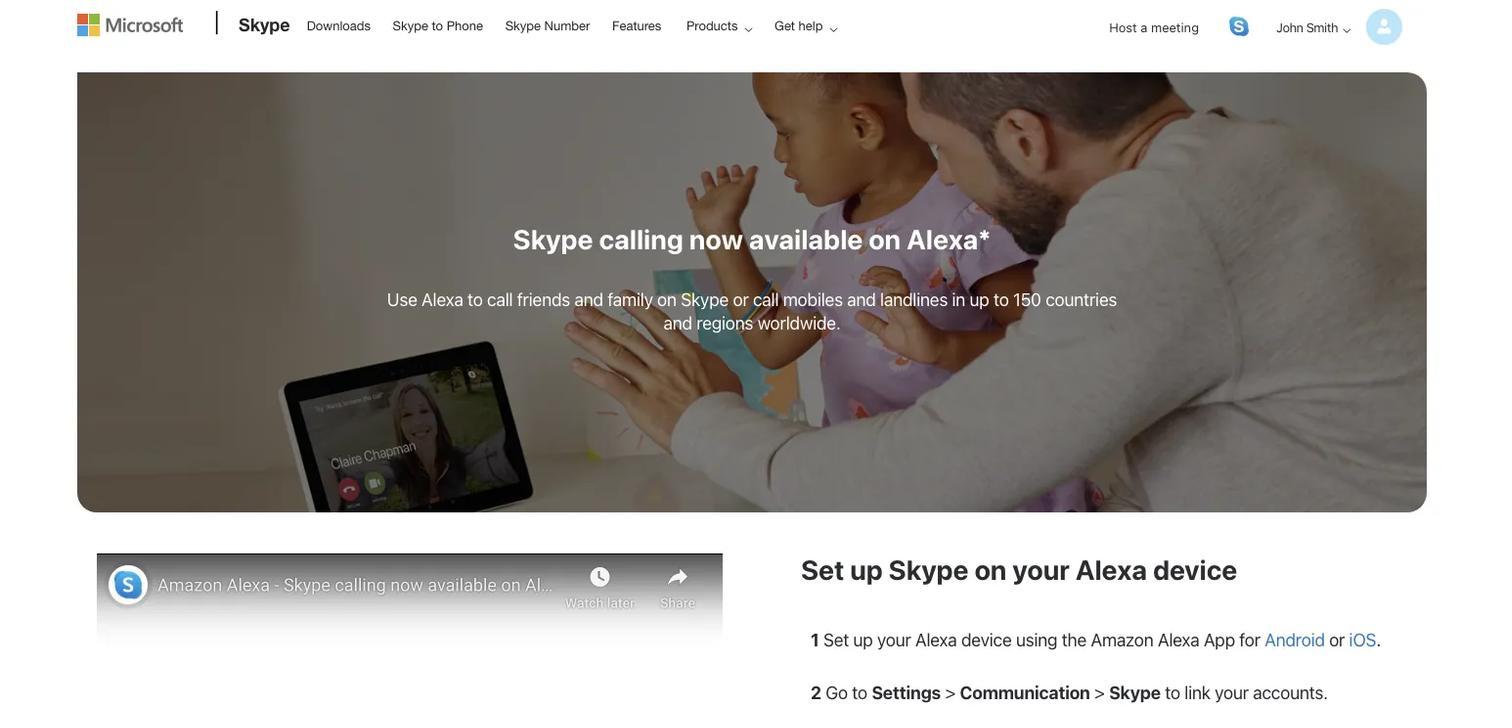Task type: vqa. For each thing, say whether or not it's contained in the screenshot.
1st call from right
yes



Task type: describe. For each thing, give the bounding box(es) containing it.
2 horizontal spatial your
[[1215, 682, 1249, 703]]

number
[[544, 18, 590, 33]]

now
[[689, 223, 743, 255]]

available
[[749, 223, 863, 255]]

1 horizontal spatial or
[[1329, 629, 1345, 650]]

1 horizontal spatial device
[[1153, 554, 1237, 586]]

meeting
[[1151, 20, 1199, 34]]

to left 150
[[993, 288, 1009, 310]]

accounts.
[[1253, 682, 1328, 703]]

use alexa to call friends and family on skype or call mobiles and landlines in up to 150 countries and regions worldwide.
[[387, 288, 1117, 333]]

skype inside skype to phone link
[[393, 18, 428, 33]]

landlines
[[880, 288, 948, 310]]

2
[[811, 682, 821, 703]]

skype inside skype link
[[239, 14, 290, 35]]

1 vertical spatial up
[[850, 554, 883, 586]]

android link
[[1265, 629, 1325, 650]]

arrow down image
[[1335, 19, 1358, 42]]

1 vertical spatial device
[[961, 629, 1012, 650]]

0 vertical spatial set
[[801, 554, 844, 586]]

.
[[1376, 629, 1381, 650]]

smith
[[1306, 20, 1338, 34]]

1 > from the left
[[945, 682, 956, 703]]

get
[[775, 18, 795, 33]]

2 horizontal spatial and
[[847, 288, 876, 310]]

to left link
[[1165, 682, 1180, 703]]

skype to phone link
[[384, 1, 492, 48]]

skype calling now available on alexa*
[[513, 223, 991, 255]]

go
[[826, 682, 848, 703]]

1 horizontal spatial your
[[1012, 554, 1070, 586]]

1 set up your alexa device using the amazon alexa app for android or ios .
[[811, 629, 1381, 650]]

2 call from the left
[[753, 288, 779, 310]]

get help button
[[762, 1, 853, 50]]

friends
[[517, 288, 570, 310]]

downloads
[[307, 18, 371, 33]]

main content containing skype calling now available on alexa*
[[0, 63, 1504, 707]]

or inside use alexa to call friends and family on skype or call mobiles and landlines in up to 150 countries and regions worldwide.
[[733, 288, 749, 310]]

host
[[1109, 20, 1137, 34]]

communication
[[960, 682, 1090, 703]]

0 horizontal spatial your
[[877, 629, 911, 650]]

skype link
[[229, 1, 296, 54]]

 link
[[1229, 17, 1249, 36]]

settings
[[872, 682, 941, 703]]

to left phone
[[432, 18, 443, 33]]

skype to phone
[[393, 18, 483, 33]]

skype inside skype number link
[[505, 18, 541, 33]]

regions
[[697, 312, 753, 333]]

john smith link
[[1261, 2, 1402, 52]]

skype inside use alexa to call friends and family on skype or call mobiles and landlines in up to 150 countries and regions worldwide.
[[681, 288, 729, 310]]

features
[[612, 18, 661, 33]]



Task type: locate. For each thing, give the bounding box(es) containing it.
call left friends at the top left
[[487, 288, 513, 310]]

> down 1 set up your alexa device using the amazon alexa app for android or ios .
[[1094, 682, 1105, 703]]

to left friends at the top left
[[467, 288, 483, 310]]

alexa inside use alexa to call friends and family on skype or call mobiles and landlines in up to 150 countries and regions worldwide.
[[422, 288, 463, 310]]

alexa
[[422, 288, 463, 310], [1075, 554, 1147, 586], [915, 629, 957, 650], [1158, 629, 1199, 650]]

2 vertical spatial on
[[974, 554, 1007, 586]]

alexa up settings at the right bottom of page
[[915, 629, 957, 650]]

help
[[799, 18, 823, 33]]

products
[[686, 18, 738, 33]]

your up settings at the right bottom of page
[[877, 629, 911, 650]]

mobiles
[[783, 288, 843, 310]]

microsoft image
[[77, 14, 183, 36]]

> right settings at the right bottom of page
[[945, 682, 956, 703]]

set up 1
[[801, 554, 844, 586]]

family
[[607, 288, 653, 310]]

a
[[1141, 20, 1147, 34]]

2 go to settings > communication > skype to link your accounts.
[[811, 682, 1328, 703]]

and left regions in the top of the page
[[663, 312, 692, 333]]

set right 1
[[823, 629, 849, 650]]

1 call from the left
[[487, 288, 513, 310]]

skype
[[239, 14, 290, 35], [393, 18, 428, 33], [505, 18, 541, 33], [513, 223, 593, 255], [681, 288, 729, 310], [889, 554, 969, 586], [1109, 682, 1161, 703]]

1 horizontal spatial call
[[753, 288, 779, 310]]

to
[[432, 18, 443, 33], [467, 288, 483, 310], [993, 288, 1009, 310], [852, 682, 867, 703], [1165, 682, 1180, 703]]

john
[[1276, 20, 1303, 34]]

or up regions in the top of the page
[[733, 288, 749, 310]]

0 vertical spatial on
[[869, 223, 901, 255]]

john smith
[[1276, 20, 1338, 34]]

0 horizontal spatial >
[[945, 682, 956, 703]]

for
[[1239, 629, 1260, 650]]

device left using
[[961, 629, 1012, 650]]

phone
[[447, 18, 483, 33]]

set up skype on your alexa device
[[801, 554, 1237, 586]]

get help
[[775, 18, 823, 33]]

0 horizontal spatial device
[[961, 629, 1012, 650]]

2 horizontal spatial on
[[974, 554, 1007, 586]]

1 horizontal spatial and
[[663, 312, 692, 333]]

ios
[[1349, 629, 1376, 650]]

1 horizontal spatial on
[[869, 223, 901, 255]]

on inside use alexa to call friends and family on skype or call mobiles and landlines in up to 150 countries and regions worldwide.
[[657, 288, 677, 310]]

1 vertical spatial set
[[823, 629, 849, 650]]

using
[[1016, 629, 1057, 650]]

main content
[[0, 63, 1504, 707]]

0 vertical spatial device
[[1153, 554, 1237, 586]]

150
[[1013, 288, 1041, 310]]

menu bar
[[77, 2, 1427, 103]]

to right go
[[852, 682, 867, 703]]

set
[[801, 554, 844, 586], [823, 629, 849, 650]]

1
[[811, 629, 819, 650]]

0 vertical spatial up
[[970, 288, 989, 310]]

your right link
[[1215, 682, 1249, 703]]

0 vertical spatial your
[[1012, 554, 1070, 586]]

calling
[[599, 223, 683, 255]]

>
[[945, 682, 956, 703], [1094, 682, 1105, 703]]

countries
[[1046, 288, 1117, 310]]

the
[[1062, 629, 1087, 650]]

and
[[574, 288, 603, 310], [847, 288, 876, 310], [663, 312, 692, 333]]

products button
[[674, 1, 768, 50]]

skype number link
[[496, 1, 599, 48]]

app
[[1204, 629, 1235, 650]]

or
[[733, 288, 749, 310], [1329, 629, 1345, 650]]

and left family
[[574, 288, 603, 310]]

0 horizontal spatial on
[[657, 288, 677, 310]]

alexa left app
[[1158, 629, 1199, 650]]

your up using
[[1012, 554, 1070, 586]]

2 vertical spatial your
[[1215, 682, 1249, 703]]

device
[[1153, 554, 1237, 586], [961, 629, 1012, 650]]

1 vertical spatial or
[[1329, 629, 1345, 650]]

worldwide.
[[758, 312, 841, 333]]

your
[[1012, 554, 1070, 586], [877, 629, 911, 650], [1215, 682, 1249, 703]]

alexa up amazon
[[1075, 554, 1147, 586]]

up inside use alexa to call friends and family on skype or call mobiles and landlines in up to 150 countries and regions worldwide.
[[970, 288, 989, 310]]

1 vertical spatial on
[[657, 288, 677, 310]]

skype number
[[505, 18, 590, 33]]

0 horizontal spatial or
[[733, 288, 749, 310]]

up
[[970, 288, 989, 310], [850, 554, 883, 586], [853, 629, 873, 650]]

0 horizontal spatial call
[[487, 288, 513, 310]]

android
[[1265, 629, 1325, 650]]

alexa right use
[[422, 288, 463, 310]]

host a meeting
[[1109, 20, 1199, 34]]

use
[[387, 288, 417, 310]]

host a meeting link
[[1094, 2, 1215, 52]]

or left ios in the right of the page
[[1329, 629, 1345, 650]]

avatar image
[[1366, 9, 1402, 45]]

link
[[1185, 682, 1210, 703]]

1 horizontal spatial >
[[1094, 682, 1105, 703]]

menu bar containing host a meeting
[[77, 2, 1427, 103]]

0 horizontal spatial and
[[574, 288, 603, 310]]

2 vertical spatial up
[[853, 629, 873, 650]]

features link
[[603, 1, 670, 48]]

on
[[869, 223, 901, 255], [657, 288, 677, 310], [974, 554, 1007, 586]]

amazon
[[1091, 629, 1154, 650]]

call up worldwide.
[[753, 288, 779, 310]]

device up app
[[1153, 554, 1237, 586]]

in
[[952, 288, 965, 310]]

downloads link
[[298, 1, 379, 48]]

call
[[487, 288, 513, 310], [753, 288, 779, 310]]

0 vertical spatial or
[[733, 288, 749, 310]]

and right the mobiles
[[847, 288, 876, 310]]

ios link
[[1349, 629, 1376, 650]]

alexa*
[[907, 223, 991, 255]]

1 vertical spatial your
[[877, 629, 911, 650]]

2 > from the left
[[1094, 682, 1105, 703]]



